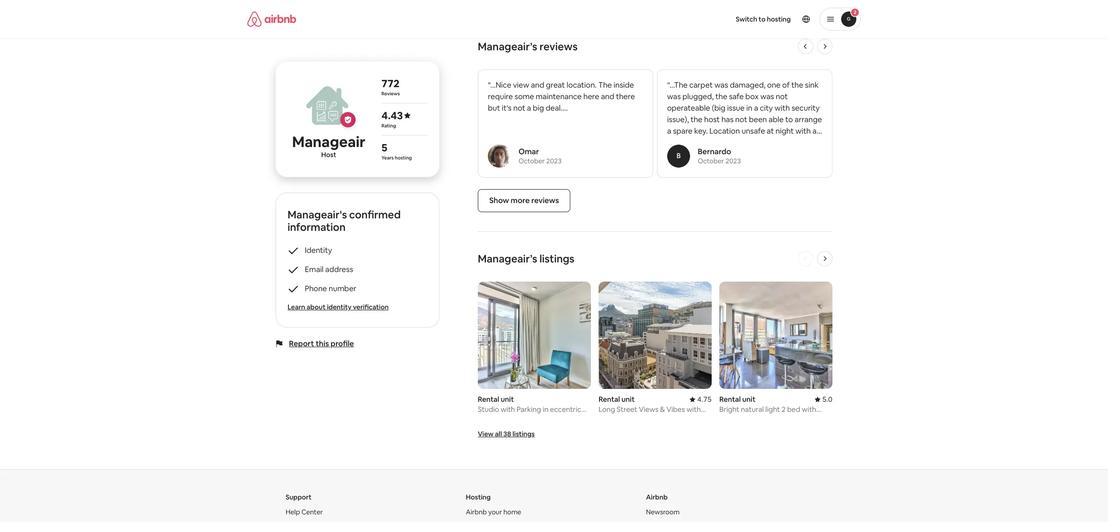Task type: describe. For each thing, give the bounding box(es) containing it.
show more reviews
[[489, 196, 559, 206]]

vibes
[[667, 405, 685, 414]]

help center link
[[286, 508, 323, 517]]

manageair's confirmed information
[[288, 208, 401, 234]]

report
[[289, 339, 314, 349]]

light
[[765, 405, 780, 414]]

1 vertical spatial the
[[715, 92, 727, 102]]

verified host image
[[344, 116, 352, 124]]

key.
[[694, 126, 708, 136]]

email address
[[305, 265, 353, 275]]

manageair host
[[292, 132, 365, 159]]

about
[[307, 303, 326, 312]]

maintenance
[[536, 92, 582, 102]]

manageair's for manageair's listings
[[478, 252, 537, 266]]

bed
[[787, 405, 800, 414]]

2 horizontal spatial not
[[776, 92, 788, 102]]

manageair's reviews
[[478, 40, 578, 53]]

big
[[533, 103, 544, 113]]

0 vertical spatial listings
[[540, 252, 575, 266]]

unit for street
[[622, 395, 635, 404]]

arrange
[[795, 115, 822, 125]]

spare
[[673, 126, 693, 136]]

report this profile
[[289, 339, 354, 349]]

reviews inside button
[[531, 196, 559, 206]]

"…nice view and great location. the inside require some maintenance here and there but it's not a big deal.…
[[488, 80, 635, 113]]

2023 for omar
[[546, 157, 562, 165]]

parking
[[719, 414, 744, 423]]

inside
[[614, 80, 634, 90]]

rental for bright
[[719, 395, 741, 404]]

the
[[598, 80, 612, 90]]

some
[[515, 92, 534, 102]]

there
[[616, 92, 635, 102]]

bernardo october 2023
[[698, 147, 741, 165]]

more
[[511, 196, 530, 206]]

learn about identity verification button
[[288, 302, 428, 312]]

2 inside the rental unit bright natural light 2 bed with parking and wi-fi
[[782, 405, 786, 414]]

your
[[488, 508, 502, 517]]

here
[[583, 92, 599, 102]]

not inside "…nice view and great location. the inside require some maintenance here and there but it's not a big deal.…
[[513, 103, 525, 113]]

bernardo user profile image
[[667, 145, 690, 168]]

host
[[704, 115, 720, 125]]

rental for long
[[599, 395, 620, 404]]

confirmed
[[349, 208, 401, 221]]

wi-
[[760, 414, 772, 423]]

been
[[749, 115, 767, 125]]

manageair's
[[288, 208, 347, 221]]

5 years hosting
[[382, 141, 412, 161]]

with inside the rental unit bright natural light 2 bed with parking and wi-fi
[[802, 405, 816, 414]]

balcony
[[599, 414, 624, 423]]

"…the
[[667, 80, 688, 90]]

with up 'able'
[[775, 103, 790, 113]]

box
[[745, 92, 759, 102]]

0 vertical spatial of
[[782, 80, 790, 90]]

this
[[316, 339, 329, 349]]

learn about identity verification
[[288, 303, 389, 312]]

rental unit long street views & vibes with balcony in cbd
[[599, 395, 701, 423]]

damaged,
[[730, 80, 766, 90]]

number
[[329, 284, 356, 294]]

years
[[382, 155, 394, 161]]

rental unit studio with parking in eccentric area
[[478, 395, 581, 423]]

airbnb for airbnb your home
[[466, 508, 487, 517]]

0 horizontal spatial and
[[531, 80, 544, 90]]

hosting for 5
[[395, 155, 412, 161]]

great
[[546, 80, 565, 90]]

city
[[760, 103, 773, 113]]

5.0 out of 5 average rating,  3 reviews image
[[815, 395, 833, 404]]

location
[[709, 126, 740, 136]]

email
[[305, 265, 324, 275]]

has
[[722, 115, 734, 125]]

issue
[[727, 103, 745, 113]]

eccentric
[[550, 405, 581, 414]]

october for bernardo
[[698, 157, 724, 165]]

profile
[[331, 339, 354, 349]]

a up lot
[[667, 126, 671, 136]]

plugged,
[[683, 92, 714, 102]]

switch
[[736, 15, 757, 23]]

unit for natural
[[742, 395, 756, 404]]

&
[[660, 405, 665, 414]]

a down arrange
[[813, 126, 817, 136]]

2 inside 2 dropdown button
[[854, 9, 856, 15]]

require
[[488, 92, 513, 102]]

airbnb your home link
[[466, 508, 521, 517]]

view
[[478, 430, 494, 439]]

0 vertical spatial the
[[791, 80, 803, 90]]

homeless…
[[687, 138, 726, 148]]

sink
[[805, 80, 819, 90]]

it's
[[502, 103, 512, 113]]

help center
[[286, 508, 323, 517]]

omar
[[519, 147, 539, 157]]

address
[[325, 265, 353, 275]]

night
[[776, 126, 794, 136]]

2 vertical spatial the
[[691, 115, 703, 125]]



Task type: vqa. For each thing, say whether or not it's contained in the screenshot.
lot at the top right of the page
yes



Task type: locate. For each thing, give the bounding box(es) containing it.
phone
[[305, 284, 327, 294]]

hosting
[[466, 493, 491, 502]]

1 horizontal spatial october
[[698, 157, 724, 165]]

1 vertical spatial manageair's
[[478, 252, 537, 266]]

airbnb for airbnb
[[646, 493, 668, 502]]

street
[[617, 405, 637, 414]]

0 horizontal spatial in
[[543, 405, 548, 414]]

airbnb down hosting
[[466, 508, 487, 517]]

772
[[382, 77, 400, 90]]

show
[[489, 196, 509, 206]]

2023 inside bernardo october 2023
[[726, 157, 741, 165]]

of right one at top
[[782, 80, 790, 90]]

operateable
[[667, 103, 710, 113]]

1 horizontal spatial and
[[601, 92, 614, 102]]

1 horizontal spatial rental
[[599, 395, 620, 404]]

0 vertical spatial manageair's
[[478, 40, 537, 53]]

3 unit from the left
[[742, 395, 756, 404]]

"…the carpet was damaged, one of the sink was plugged, the safe box was not operateable (big issue in a city with security issue), the host has not been able to arrange a spare key. location unsafe at night with a lot of homeless…
[[667, 80, 822, 148]]

reviews
[[382, 91, 400, 97]]

0 horizontal spatial of
[[678, 138, 686, 148]]

newsroom link
[[646, 508, 680, 517]]

a
[[527, 103, 531, 113], [754, 103, 758, 113], [667, 126, 671, 136], [813, 126, 817, 136]]

switch to hosting link
[[730, 9, 797, 29]]

1 horizontal spatial airbnb
[[646, 493, 668, 502]]

1 vertical spatial and
[[601, 92, 614, 102]]

1 vertical spatial 2
[[782, 405, 786, 414]]

omar october 2023
[[519, 147, 562, 165]]

bright
[[719, 405, 739, 414]]

38
[[503, 430, 511, 439]]

0 vertical spatial and
[[531, 80, 544, 90]]

rental inside the rental unit bright natural light 2 bed with parking and wi-fi
[[719, 395, 741, 404]]

2 2023 from the left
[[726, 157, 741, 165]]

0 vertical spatial not
[[776, 92, 788, 102]]

view all 38 listings button
[[478, 430, 535, 439]]

2 vertical spatial not
[[735, 115, 747, 125]]

with inside rental unit long street views & vibes with balcony in cbd
[[687, 405, 701, 414]]

manageair's for manageair's reviews
[[478, 40, 537, 53]]

0 horizontal spatial unit
[[501, 395, 514, 404]]

0 horizontal spatial rental
[[478, 395, 499, 404]]

2023 down location
[[726, 157, 741, 165]]

unit inside the rental unit bright natural light 2 bed with parking and wi-fi
[[742, 395, 756, 404]]

0 horizontal spatial october
[[519, 157, 545, 165]]

2023 for bernardo
[[726, 157, 741, 165]]

studio
[[478, 405, 499, 414]]

october
[[519, 157, 545, 165], [698, 157, 724, 165]]

help
[[286, 508, 300, 517]]

1 vertical spatial listings
[[513, 430, 535, 439]]

unsafe
[[742, 126, 765, 136]]

2 vertical spatial and
[[746, 414, 758, 423]]

with down arrange
[[796, 126, 811, 136]]

0 horizontal spatial 2023
[[546, 157, 562, 165]]

1 unit from the left
[[501, 395, 514, 404]]

in inside rental unit long street views & vibes with balcony in cbd
[[626, 414, 632, 423]]

switch to hosting
[[736, 15, 791, 23]]

2 unit from the left
[[622, 395, 635, 404]]

unit for with
[[501, 395, 514, 404]]

not down one at top
[[776, 92, 788, 102]]

parking
[[517, 405, 541, 414]]

1 october from the left
[[519, 157, 545, 165]]

rental up studio
[[478, 395, 499, 404]]

1 rental from the left
[[478, 395, 499, 404]]

support
[[286, 493, 312, 502]]

cbd
[[633, 414, 648, 423]]

listings inside button
[[513, 430, 535, 439]]

a left "big"
[[527, 103, 531, 113]]

unit inside rental unit long street views & vibes with balcony in cbd
[[622, 395, 635, 404]]

host
[[321, 151, 336, 159]]

2023 right omar
[[546, 157, 562, 165]]

0 horizontal spatial airbnb
[[466, 508, 487, 517]]

1 2023 from the left
[[546, 157, 562, 165]]

2 horizontal spatial rental
[[719, 395, 741, 404]]

to up the night on the top of page
[[785, 115, 793, 125]]

2 horizontal spatial in
[[746, 103, 752, 113]]

manageair's listings
[[478, 252, 575, 266]]

lot
[[667, 138, 677, 148]]

in down box
[[746, 103, 752, 113]]

0 horizontal spatial 2
[[782, 405, 786, 414]]

2 horizontal spatial was
[[760, 92, 774, 102]]

hosting right "switch"
[[767, 15, 791, 23]]

verification
[[353, 303, 389, 312]]

0 horizontal spatial listings
[[513, 430, 535, 439]]

hosting inside 5 years hosting
[[395, 155, 412, 161]]

reviews right more
[[531, 196, 559, 206]]

772 reviews
[[382, 77, 400, 97]]

learn
[[288, 303, 305, 312]]

1 vertical spatial not
[[513, 103, 525, 113]]

1 horizontal spatial the
[[715, 92, 727, 102]]

issue),
[[667, 115, 689, 125]]

2 manageair's from the top
[[478, 252, 537, 266]]

and right view
[[531, 80, 544, 90]]

report this profile button
[[289, 339, 354, 349]]

1 manageair's from the top
[[478, 40, 537, 53]]

identity
[[305, 245, 332, 255]]

rental inside rental unit long street views & vibes with balcony in cbd
[[599, 395, 620, 404]]

2 october from the left
[[698, 157, 724, 165]]

5.0
[[822, 395, 833, 404]]

0 vertical spatial to
[[759, 15, 766, 23]]

unit inside rental unit studio with parking in eccentric area
[[501, 395, 514, 404]]

newsroom
[[646, 508, 680, 517]]

rental
[[478, 395, 499, 404], [599, 395, 620, 404], [719, 395, 741, 404]]

of right lot
[[678, 138, 686, 148]]

in right parking
[[543, 405, 548, 414]]

home
[[504, 508, 521, 517]]

omar user profile image
[[488, 145, 511, 168], [488, 145, 511, 168]]

2 horizontal spatial the
[[791, 80, 803, 90]]

and down the the
[[601, 92, 614, 102]]

in left cbd
[[626, 414, 632, 423]]

2
[[854, 9, 856, 15], [782, 405, 786, 414]]

october down homeless…
[[698, 157, 724, 165]]

0 vertical spatial 2
[[854, 9, 856, 15]]

1 vertical spatial hosting
[[395, 155, 412, 161]]

to inside profile element
[[759, 15, 766, 23]]

airbnb up newsroom
[[646, 493, 668, 502]]

the up (big
[[715, 92, 727, 102]]

phone number
[[305, 284, 356, 294]]

view
[[513, 80, 529, 90]]

october for omar
[[519, 157, 545, 165]]

2023
[[546, 157, 562, 165], [726, 157, 741, 165]]

2 horizontal spatial unit
[[742, 395, 756, 404]]

1 horizontal spatial hosting
[[767, 15, 791, 23]]

1 vertical spatial reviews
[[531, 196, 559, 206]]

rental inside rental unit studio with parking in eccentric area
[[478, 395, 499, 404]]

bernardo user profile image
[[667, 145, 690, 168]]

2 button
[[820, 8, 861, 31]]

and inside the rental unit bright natural light 2 bed with parking and wi-fi
[[746, 414, 758, 423]]

0 horizontal spatial not
[[513, 103, 525, 113]]

1 horizontal spatial was
[[715, 80, 728, 90]]

unit up 38
[[501, 395, 514, 404]]

rental unit bright natural light 2 bed with parking and wi-fi
[[719, 395, 816, 423]]

2 horizontal spatial and
[[746, 414, 758, 423]]

1 horizontal spatial to
[[785, 115, 793, 125]]

manageair user profile image
[[304, 80, 354, 129], [304, 80, 354, 129]]

was down "…the at the right top of page
[[667, 92, 681, 102]]

hosting for switch
[[767, 15, 791, 23]]

hosting right years
[[395, 155, 412, 161]]

location.
[[567, 80, 597, 90]]

area
[[478, 414, 492, 423]]

view all 38 listings
[[478, 430, 535, 439]]

with down 4.75 out of 5 average rating,  8 reviews icon
[[687, 405, 701, 414]]

0 vertical spatial airbnb
[[646, 493, 668, 502]]

0 horizontal spatial was
[[667, 92, 681, 102]]

not down issue
[[735, 115, 747, 125]]

1 vertical spatial airbnb
[[466, 508, 487, 517]]

4.75
[[697, 395, 712, 404]]

information
[[288, 220, 346, 234]]

1 vertical spatial of
[[678, 138, 686, 148]]

2 rental from the left
[[599, 395, 620, 404]]

0 horizontal spatial to
[[759, 15, 766, 23]]

fi
[[772, 414, 777, 423]]

1 horizontal spatial 2023
[[726, 157, 741, 165]]

not down some
[[513, 103, 525, 113]]

hosting
[[767, 15, 791, 23], [395, 155, 412, 161]]

reviews up great
[[540, 40, 578, 53]]

october up show more reviews
[[519, 157, 545, 165]]

3 rental from the left
[[719, 395, 741, 404]]

with right bed on the bottom right of page
[[802, 405, 816, 414]]

with inside rental unit studio with parking in eccentric area
[[501, 405, 515, 414]]

1 horizontal spatial listings
[[540, 252, 575, 266]]

rental up bright
[[719, 395, 741, 404]]

october inside bernardo october 2023
[[698, 157, 724, 165]]

0 horizontal spatial the
[[691, 115, 703, 125]]

and left wi-
[[746, 414, 758, 423]]

rental for studio
[[478, 395, 499, 404]]

1 vertical spatial to
[[785, 115, 793, 125]]

1 horizontal spatial of
[[782, 80, 790, 90]]

a left city
[[754, 103, 758, 113]]

was up city
[[760, 92, 774, 102]]

1 horizontal spatial 2
[[854, 9, 856, 15]]

to
[[759, 15, 766, 23], [785, 115, 793, 125]]

unit up street at the bottom of the page
[[622, 395, 635, 404]]

hosting inside profile element
[[767, 15, 791, 23]]

in inside rental unit studio with parking in eccentric area
[[543, 405, 548, 414]]

1 horizontal spatial in
[[626, 414, 632, 423]]

views
[[639, 405, 659, 414]]

"…nice
[[488, 80, 511, 90]]

one
[[767, 80, 781, 90]]

0 vertical spatial reviews
[[540, 40, 578, 53]]

with right studio
[[501, 405, 515, 414]]

the up key.
[[691, 115, 703, 125]]

in inside "…the carpet was damaged, one of the sink was plugged, the safe box was not operateable (big issue in a city with security issue), the host has not been able to arrange a spare key. location unsafe at night with a lot of homeless…
[[746, 103, 752, 113]]

listings
[[540, 252, 575, 266], [513, 430, 535, 439]]

0 horizontal spatial hosting
[[395, 155, 412, 161]]

to right "switch"
[[759, 15, 766, 23]]

4.75 out of 5 average rating,  8 reviews image
[[690, 395, 712, 404]]

2023 inside the omar october 2023
[[546, 157, 562, 165]]

all
[[495, 430, 502, 439]]

not
[[776, 92, 788, 102], [513, 103, 525, 113], [735, 115, 747, 125]]

a inside "…nice view and great location. the inside require some maintenance here and there but it's not a big deal.…
[[527, 103, 531, 113]]

carpet
[[689, 80, 713, 90]]

deal.…
[[546, 103, 568, 113]]

0 vertical spatial hosting
[[767, 15, 791, 23]]

rental up long
[[599, 395, 620, 404]]

with
[[775, 103, 790, 113], [796, 126, 811, 136], [501, 405, 515, 414], [687, 405, 701, 414], [802, 405, 816, 414]]

at
[[767, 126, 774, 136]]

to inside "…the carpet was damaged, one of the sink was plugged, the safe box was not operateable (big issue in a city with security issue), the host has not been able to arrange a spare key. location unsafe at night with a lot of homeless…
[[785, 115, 793, 125]]

unit up natural
[[742, 395, 756, 404]]

the left sink
[[791, 80, 803, 90]]

profile element
[[566, 0, 861, 38]]

in
[[746, 103, 752, 113], [543, 405, 548, 414], [626, 414, 632, 423]]

1 horizontal spatial not
[[735, 115, 747, 125]]

1 horizontal spatial unit
[[622, 395, 635, 404]]

safe
[[729, 92, 744, 102]]

of
[[782, 80, 790, 90], [678, 138, 686, 148]]

was right carpet
[[715, 80, 728, 90]]

5
[[382, 141, 387, 154]]

identity
[[327, 303, 352, 312]]

october inside the omar october 2023
[[519, 157, 545, 165]]

manageair's
[[478, 40, 537, 53], [478, 252, 537, 266]]

rating
[[382, 123, 396, 129]]



